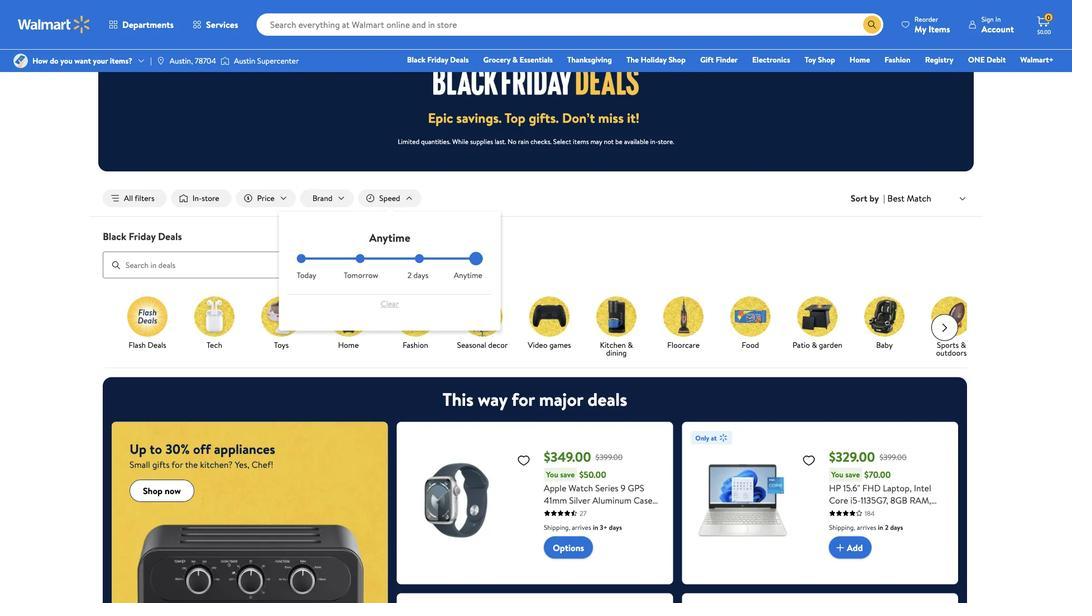 Task type: describe. For each thing, give the bounding box(es) containing it.
sign in to add to favorites list, apple watch series 9 gps 41mm silver aluminum case with storm blue sport band - s/m image
[[517, 454, 531, 468]]

only
[[696, 433, 710, 443]]

walmart black friday deals for days image
[[434, 67, 639, 95]]

patio & garden
[[793, 340, 843, 350]]

up to 30% off appliances small gifts for the kitchen? yes, chef!
[[130, 440, 275, 471]]

speed button
[[358, 189, 422, 207]]

toy
[[805, 54, 817, 65]]

0 vertical spatial home link
[[845, 54, 876, 66]]

black friday deals inside search box
[[103, 229, 182, 243]]

0 vertical spatial home
[[850, 54, 871, 65]]

tech
[[207, 340, 222, 350]]

& for dining
[[628, 340, 633, 350]]

baby
[[877, 340, 893, 350]]

sports & outdoors link
[[923, 297, 981, 359]]

epic
[[428, 109, 454, 127]]

Today radio
[[297, 254, 306, 263]]

$399.00 for $349.00
[[596, 452, 623, 463]]

watch
[[569, 482, 594, 494]]

shipping, for $329.00
[[830, 523, 856, 532]]

arrives for $349.00
[[572, 523, 592, 532]]

thanksgiving
[[568, 54, 612, 65]]

today
[[297, 270, 317, 281]]

days for $349.00
[[609, 523, 622, 532]]

& for garden
[[812, 340, 818, 350]]

debit
[[987, 54, 1007, 65]]

quantities.
[[421, 136, 451, 146]]

shop inside button
[[143, 485, 163, 497]]

price
[[257, 193, 275, 204]]

shipping, arrives in 3+ days
[[544, 523, 622, 532]]

2 vertical spatial deals
[[148, 340, 166, 350]]

flash deals
[[129, 340, 166, 350]]

up
[[130, 440, 147, 459]]

1 horizontal spatial black
[[407, 54, 426, 65]]

 image for austin supercenter
[[221, 55, 230, 66]]

0 vertical spatial anytime
[[370, 230, 411, 245]]

major
[[540, 387, 584, 412]]

next slide for chipmodulewithimages list image
[[932, 314, 959, 341]]

$399.00 for $329.00
[[880, 452, 907, 463]]

sports
[[938, 340, 960, 350]]

& for outdoors
[[962, 340, 967, 350]]

8gb
[[891, 494, 908, 507]]

Black Friday Deals search field
[[89, 229, 984, 279]]

one debit link
[[964, 54, 1012, 66]]

kitchen & dining
[[600, 340, 633, 358]]

in-store button
[[171, 189, 232, 207]]

2 days
[[408, 270, 429, 281]]

no
[[508, 136, 517, 146]]

s/m
[[544, 519, 560, 531]]

electronics link
[[748, 54, 796, 66]]

case
[[634, 494, 653, 507]]

reorder my items
[[915, 14, 951, 35]]

sign in to add to favorites list, hp 15.6" fhd laptop, intel core i5-1135g7, 8gb ram, 256gb ssd, silver, windows 11 home, 15-dy2795wm image
[[803, 454, 816, 468]]

ssd,
[[859, 507, 877, 519]]

for inside the up to 30% off appliances small gifts for the kitchen? yes, chef!
[[172, 459, 183, 471]]

shop food image
[[731, 297, 771, 337]]

3+
[[600, 523, 608, 532]]

grocery & essentials
[[484, 54, 553, 65]]

1 horizontal spatial black friday deals
[[407, 54, 469, 65]]

series
[[596, 482, 619, 494]]

arrives for $329.00
[[858, 523, 877, 532]]

15.6"
[[844, 482, 861, 494]]

floorcare link
[[655, 297, 713, 351]]

at
[[711, 433, 717, 443]]

intel
[[915, 482, 932, 494]]

1 horizontal spatial friday
[[428, 54, 449, 65]]

shop seasonal image
[[463, 297, 503, 337]]

15-
[[858, 519, 869, 531]]

save for $329.00
[[846, 469, 861, 480]]

save for $349.00
[[561, 469, 575, 480]]

rain
[[518, 136, 529, 146]]

this
[[443, 387, 474, 412]]

black inside search box
[[103, 229, 126, 243]]

sort
[[851, 192, 868, 205]]

price button
[[236, 189, 296, 207]]

toy shop link
[[800, 54, 841, 66]]

sort by |
[[851, 192, 886, 205]]

one debit
[[969, 54, 1007, 65]]

Anytime radio
[[474, 254, 483, 263]]

black friday deals link
[[402, 54, 474, 66]]

kitchen
[[600, 340, 626, 350]]

1 horizontal spatial for
[[512, 387, 535, 412]]

may
[[591, 136, 603, 146]]

items
[[573, 136, 589, 146]]

austin
[[234, 55, 256, 66]]

Tomorrow radio
[[356, 254, 365, 263]]

gifts
[[152, 459, 170, 471]]

store.
[[658, 136, 675, 146]]

do
[[50, 55, 59, 66]]

clear
[[381, 298, 399, 309]]

friday inside search box
[[129, 229, 156, 243]]

best match button
[[886, 191, 970, 206]]

gift
[[701, 54, 714, 65]]

clear button
[[297, 295, 483, 313]]

gifts.
[[529, 109, 559, 127]]

brand
[[313, 193, 333, 204]]

shop now
[[143, 485, 181, 497]]

austin supercenter
[[234, 55, 299, 66]]

78704
[[195, 55, 216, 66]]

flash
[[129, 340, 146, 350]]

1 horizontal spatial fashion
[[885, 54, 911, 65]]

walmart image
[[18, 16, 91, 34]]

savings.
[[457, 109, 502, 127]]

holiday
[[641, 54, 667, 65]]

1 horizontal spatial shop
[[669, 54, 686, 65]]

$329.00
[[830, 448, 876, 467]]

deals inside search box
[[158, 229, 182, 243]]

supercenter
[[257, 55, 299, 66]]

store
[[202, 193, 219, 204]]

1 vertical spatial fashion
[[403, 340, 429, 350]]

yes,
[[235, 459, 250, 471]]

core
[[830, 494, 849, 507]]

shop fashion image
[[396, 297, 436, 337]]

toys link
[[253, 297, 311, 351]]

storm
[[563, 507, 587, 519]]

shop floorcare image
[[664, 297, 704, 337]]

apple
[[544, 482, 567, 494]]

registry
[[926, 54, 954, 65]]

shop kitchen & dining image
[[597, 297, 637, 337]]

9
[[621, 482, 626, 494]]

0 horizontal spatial home link
[[320, 297, 378, 351]]

how
[[32, 55, 48, 66]]

appliances
[[214, 440, 275, 459]]

by
[[870, 192, 880, 205]]

sort and filter section element
[[89, 180, 984, 216]]

gps
[[628, 482, 645, 494]]



Task type: locate. For each thing, give the bounding box(es) containing it.
in inside $329.00 "group"
[[879, 523, 884, 532]]

you inside you save $50.00 apple watch series 9 gps 41mm silver aluminum case with storm blue sport band - s/m
[[547, 469, 559, 480]]

days inside $329.00 "group"
[[891, 523, 904, 532]]

windows
[[904, 507, 939, 519]]

None radio
[[415, 254, 424, 263]]

shop home image
[[329, 297, 369, 337]]

shipping, down with
[[544, 523, 571, 532]]

deals left the grocery
[[450, 54, 469, 65]]

$399.00 up $70.00
[[880, 452, 907, 463]]

you up hp at the right bottom of page
[[832, 469, 844, 480]]

you for $329.00
[[832, 469, 844, 480]]

sport
[[608, 507, 630, 519]]

checks.
[[531, 136, 552, 146]]

fashion link down 2 days
[[387, 297, 445, 351]]

arrives inside $329.00 "group"
[[858, 523, 877, 532]]

0 horizontal spatial save
[[561, 469, 575, 480]]

0 horizontal spatial arrives
[[572, 523, 592, 532]]

| right items?
[[150, 55, 152, 66]]

1 horizontal spatial arrives
[[858, 523, 877, 532]]

1 vertical spatial black friday deals
[[103, 229, 182, 243]]

arrives
[[572, 523, 592, 532], [858, 523, 877, 532]]

fashion link down my on the right of page
[[880, 54, 916, 66]]

2 in from the left
[[879, 523, 884, 532]]

arrives down 184 on the right of the page
[[858, 523, 877, 532]]

small
[[130, 459, 150, 471]]

1 horizontal spatial fashion link
[[880, 54, 916, 66]]

epic savings. top gifts. don't miss it!
[[428, 109, 640, 127]]

arrives down 27
[[572, 523, 592, 532]]

food
[[742, 340, 760, 350]]

home link down search icon
[[845, 54, 876, 66]]

1 vertical spatial home link
[[320, 297, 378, 351]]

ram,
[[910, 494, 932, 507]]

days for $329.00
[[891, 523, 904, 532]]

 image for austin, 78704
[[156, 56, 165, 65]]

fashion left registry
[[885, 54, 911, 65]]

limited
[[398, 136, 420, 146]]

2 $399.00 from the left
[[880, 452, 907, 463]]

1 vertical spatial deals
[[158, 229, 182, 243]]

add button
[[830, 537, 872, 559]]

1 in from the left
[[593, 523, 599, 532]]

off
[[193, 440, 211, 459]]

0 vertical spatial for
[[512, 387, 535, 412]]

tomorrow
[[344, 270, 378, 281]]

0 horizontal spatial for
[[172, 459, 183, 471]]

you up apple
[[547, 469, 559, 480]]

0 horizontal spatial shop
[[143, 485, 163, 497]]

1 horizontal spatial  image
[[221, 55, 230, 66]]

kitchen & dining link
[[588, 297, 646, 359]]

0 vertical spatial fashion
[[885, 54, 911, 65]]

1 horizontal spatial anytime
[[454, 270, 483, 281]]

1 horizontal spatial days
[[609, 523, 622, 532]]

1 horizontal spatial save
[[846, 469, 861, 480]]

1 vertical spatial |
[[884, 192, 886, 205]]

home link left clear
[[320, 297, 378, 351]]

fashion down shop fashion 'image'
[[403, 340, 429, 350]]

1 you from the left
[[547, 469, 559, 480]]

-
[[653, 507, 657, 519]]

shipping, for $349.00
[[544, 523, 571, 532]]

1 arrives from the left
[[572, 523, 592, 532]]

in left 3+
[[593, 523, 599, 532]]

shop patio & garden image
[[798, 297, 838, 337]]

| inside sort and filter section element
[[884, 192, 886, 205]]

& right sports
[[962, 340, 967, 350]]

in for $349.00
[[593, 523, 599, 532]]

1 vertical spatial fashion link
[[387, 297, 445, 351]]

toy shop
[[805, 54, 836, 65]]

registry link
[[921, 54, 959, 66]]

1 vertical spatial black
[[103, 229, 126, 243]]

0 vertical spatial |
[[150, 55, 152, 66]]

austin, 78704
[[170, 55, 216, 66]]

thanksgiving link
[[563, 54, 618, 66]]

days down silver,
[[891, 523, 904, 532]]

best
[[888, 192, 905, 204]]

fashion
[[885, 54, 911, 65], [403, 340, 429, 350]]

$329.00 group
[[691, 431, 950, 576]]

in
[[996, 14, 1002, 24]]

for left the
[[172, 459, 183, 471]]

0 horizontal spatial you
[[547, 469, 559, 480]]

$399.00 inside $349.00 $399.00
[[596, 452, 623, 463]]

in for $329.00
[[879, 523, 884, 532]]

options link
[[544, 537, 594, 559]]

0 horizontal spatial home
[[338, 340, 359, 350]]

supplies
[[471, 136, 493, 146]]

$349.00 $399.00
[[544, 448, 623, 467]]

finder
[[716, 54, 738, 65]]

$399.00 up $50.00
[[596, 452, 623, 463]]

0 horizontal spatial fashion
[[403, 340, 429, 350]]

essentials
[[520, 54, 553, 65]]

$70.00
[[865, 469, 892, 481]]

shop
[[669, 54, 686, 65], [819, 54, 836, 65], [143, 485, 163, 497]]

baby link
[[856, 297, 914, 351]]

2 down silver,
[[886, 523, 889, 532]]

video
[[528, 340, 548, 350]]

2 inside $329.00 "group"
[[886, 523, 889, 532]]

2 horizontal spatial shop
[[819, 54, 836, 65]]

 image
[[221, 55, 230, 66], [156, 56, 165, 65]]

walmart+ link
[[1016, 54, 1060, 66]]

shop now button
[[130, 480, 194, 502]]

want
[[74, 55, 91, 66]]

only at
[[696, 433, 717, 443]]

Walmart Site-Wide search field
[[257, 13, 884, 36]]

garden
[[820, 340, 843, 350]]

dy2795wm
[[869, 519, 911, 531]]

0 vertical spatial black friday deals
[[407, 54, 469, 65]]

flash deals link
[[118, 297, 177, 351]]

available
[[625, 136, 649, 146]]

0 vertical spatial 2
[[408, 270, 412, 281]]

you inside you save $70.00 hp 15.6" fhd laptop, intel core i5-1135g7, 8gb ram, 256gb ssd, silver, windows 11 home, 15-dy2795wm
[[832, 469, 844, 480]]

flash deals image
[[127, 297, 168, 337]]

toys
[[274, 340, 289, 350]]

0 horizontal spatial anytime
[[370, 230, 411, 245]]

1 shipping, from the left
[[544, 523, 571, 532]]

now
[[165, 485, 181, 497]]

sports & outdoors
[[937, 340, 968, 358]]

anytime inside the 'how fast do you want your order?' option group
[[454, 270, 483, 281]]

2 inside the 'how fast do you want your order?' option group
[[408, 270, 412, 281]]

0 horizontal spatial  image
[[156, 56, 165, 65]]

for
[[512, 387, 535, 412], [172, 459, 183, 471]]

Search search field
[[257, 13, 884, 36]]

add to cart image
[[834, 541, 848, 555]]

0 horizontal spatial $399.00
[[596, 452, 623, 463]]

account
[[982, 23, 1015, 35]]

1 horizontal spatial 2
[[886, 523, 889, 532]]

silver,
[[879, 507, 902, 519]]

shipping, inside $329.00 "group"
[[830, 523, 856, 532]]

 image right 78704 at left top
[[221, 55, 230, 66]]

2 shipping, from the left
[[830, 523, 856, 532]]

27
[[580, 509, 587, 518]]

for right way
[[512, 387, 535, 412]]

|
[[150, 55, 152, 66], [884, 192, 886, 205]]

video games
[[528, 340, 572, 350]]

30%
[[166, 440, 190, 459]]

2 you from the left
[[832, 469, 844, 480]]

0 horizontal spatial friday
[[129, 229, 156, 243]]

shop baby image
[[865, 297, 905, 337]]

days inside the 'how fast do you want your order?' option group
[[414, 270, 429, 281]]

0 horizontal spatial shipping,
[[544, 523, 571, 532]]

0 horizontal spatial 2
[[408, 270, 412, 281]]

0
[[1047, 13, 1051, 22]]

0 vertical spatial black
[[407, 54, 426, 65]]

& for essentials
[[513, 54, 518, 65]]

walmart+
[[1021, 54, 1054, 65]]

& right dining
[[628, 340, 633, 350]]

shop left now
[[143, 485, 163, 497]]

1 horizontal spatial |
[[884, 192, 886, 205]]

you for $349.00
[[547, 469, 559, 480]]

| right by
[[884, 192, 886, 205]]

save down $349.00
[[561, 469, 575, 480]]

0 horizontal spatial black
[[103, 229, 126, 243]]

1 horizontal spatial $399.00
[[880, 452, 907, 463]]

2 save from the left
[[846, 469, 861, 480]]

how fast do you want your order? option group
[[297, 254, 483, 281]]

1 vertical spatial friday
[[129, 229, 156, 243]]

None range field
[[297, 258, 483, 260]]

1 $399.00 from the left
[[596, 452, 623, 463]]

save inside you save $70.00 hp 15.6" fhd laptop, intel core i5-1135g7, 8gb ram, 256gb ssd, silver, windows 11 home, 15-dy2795wm
[[846, 469, 861, 480]]

shop sports & outdoors image
[[932, 297, 972, 337]]

11
[[941, 507, 947, 519]]

& inside sports & outdoors
[[962, 340, 967, 350]]

1 save from the left
[[561, 469, 575, 480]]

home down search icon
[[850, 54, 871, 65]]

shop right toy
[[819, 54, 836, 65]]

anytime up the 'how fast do you want your order?' option group on the top left of page
[[370, 230, 411, 245]]

1 vertical spatial anytime
[[454, 270, 483, 281]]

&
[[513, 54, 518, 65], [628, 340, 633, 350], [812, 340, 818, 350], [962, 340, 967, 350]]

reorder
[[915, 14, 939, 24]]

to
[[150, 440, 162, 459]]

 image
[[13, 54, 28, 68]]

days right 3+
[[609, 523, 622, 532]]

deals down "in-store" button
[[158, 229, 182, 243]]

food link
[[722, 297, 780, 351]]

0 vertical spatial friday
[[428, 54, 449, 65]]

1 vertical spatial 2
[[886, 523, 889, 532]]

electronics
[[753, 54, 791, 65]]

1 horizontal spatial home link
[[845, 54, 876, 66]]

$399.00 inside $329.00 $399.00
[[880, 452, 907, 463]]

services
[[206, 18, 238, 31]]

& inside kitchen & dining
[[628, 340, 633, 350]]

gift finder
[[701, 54, 738, 65]]

you save $50.00 apple watch series 9 gps 41mm silver aluminum case with storm blue sport band - s/m
[[544, 469, 657, 531]]

shipping, down 256gb
[[830, 523, 856, 532]]

in down silver,
[[879, 523, 884, 532]]

days up shop fashion 'image'
[[414, 270, 429, 281]]

0 horizontal spatial days
[[414, 270, 429, 281]]

 image left austin,
[[156, 56, 165, 65]]

add
[[848, 542, 864, 554]]

1 horizontal spatial shipping,
[[830, 523, 856, 532]]

184
[[865, 509, 875, 518]]

& right the grocery
[[513, 54, 518, 65]]

home down the shop home 'image'
[[338, 340, 359, 350]]

anytime down anytime option
[[454, 270, 483, 281]]

1 vertical spatial home
[[338, 340, 359, 350]]

256gb
[[830, 507, 856, 519]]

shop right holiday at the top right of page
[[669, 54, 686, 65]]

save up 15.6"
[[846, 469, 861, 480]]

1 horizontal spatial home
[[850, 54, 871, 65]]

& right patio
[[812, 340, 818, 350]]

2 up clear button
[[408, 270, 412, 281]]

1 horizontal spatial you
[[832, 469, 844, 480]]

Search in deals search field
[[103, 252, 440, 279]]

shop video games image
[[530, 297, 570, 337]]

home,
[[830, 519, 856, 531]]

sign
[[982, 14, 995, 24]]

1 vertical spatial for
[[172, 459, 183, 471]]

0 horizontal spatial black friday deals
[[103, 229, 182, 243]]

0 vertical spatial deals
[[450, 54, 469, 65]]

the holiday shop
[[627, 54, 686, 65]]

shipping, arrives in 2 days
[[830, 523, 904, 532]]

laptop,
[[884, 482, 912, 494]]

2 arrives from the left
[[858, 523, 877, 532]]

home link
[[845, 54, 876, 66], [320, 297, 378, 351]]

0 horizontal spatial in
[[593, 523, 599, 532]]

services button
[[183, 11, 248, 38]]

0 horizontal spatial |
[[150, 55, 152, 66]]

2 horizontal spatial days
[[891, 523, 904, 532]]

0 horizontal spatial fashion link
[[387, 297, 445, 351]]

save inside you save $50.00 apple watch series 9 gps 41mm silver aluminum case with storm blue sport band - s/m
[[561, 469, 575, 480]]

deals right flash in the bottom of the page
[[148, 340, 166, 350]]

search image
[[112, 261, 121, 270]]

shop toys image
[[262, 297, 302, 337]]

1 horizontal spatial in
[[879, 523, 884, 532]]

shop tech image
[[194, 297, 235, 337]]

departments button
[[99, 11, 183, 38]]

floorcare
[[668, 340, 700, 350]]

one
[[969, 54, 986, 65]]

brand button
[[300, 189, 354, 207]]

anytime
[[370, 230, 411, 245], [454, 270, 483, 281]]

search icon image
[[868, 20, 877, 29]]

patio & garden link
[[789, 297, 847, 351]]

0 vertical spatial fashion link
[[880, 54, 916, 66]]



Task type: vqa. For each thing, say whether or not it's contained in the screenshot.
Just
no



